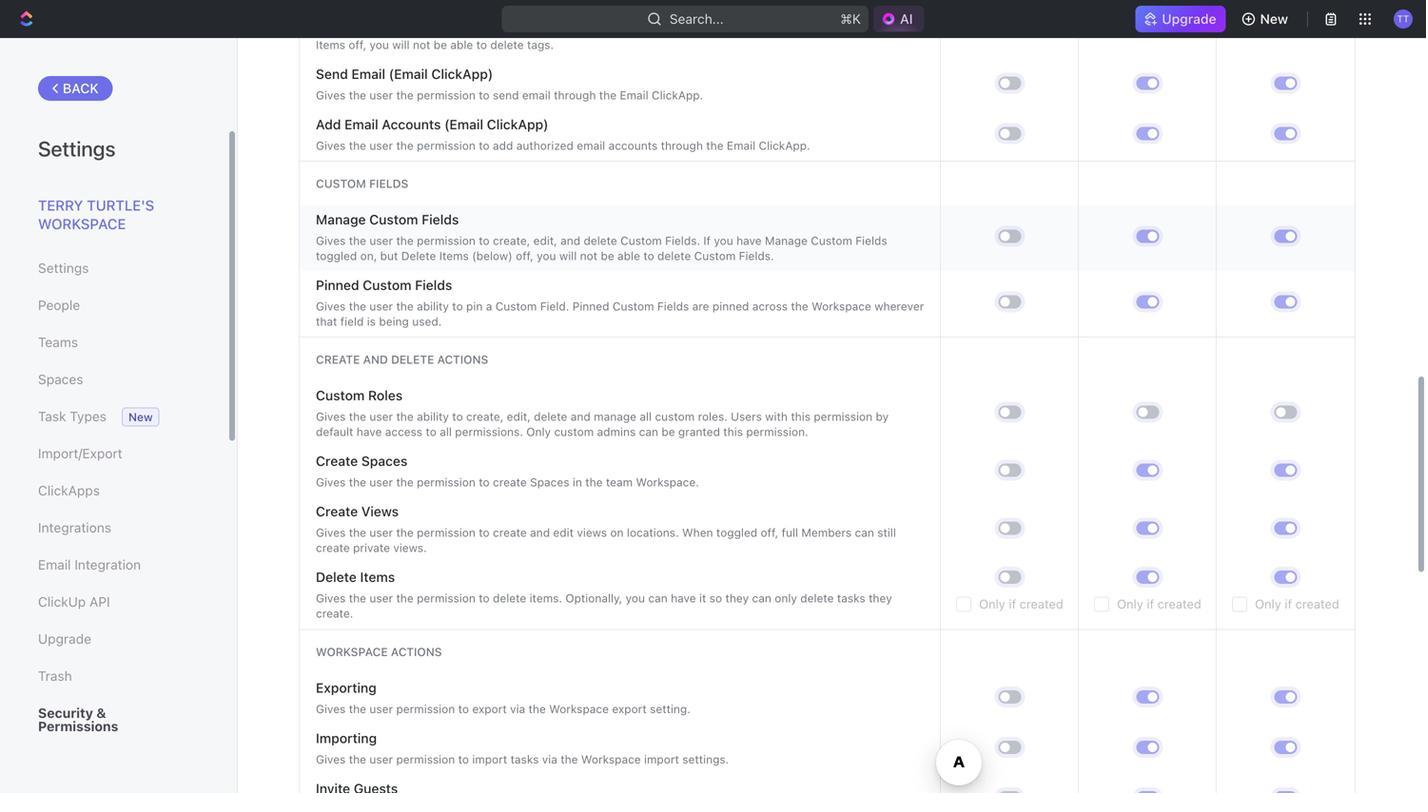 Task type: describe. For each thing, give the bounding box(es) containing it.
user inside create views gives the user the permission to create and edit views on locations. when toggled off, full members can still create private views.
[[370, 526, 393, 539]]

1 vertical spatial tags.
[[527, 38, 554, 51]]

0 horizontal spatial all
[[440, 425, 452, 439]]

trash link
[[38, 660, 189, 693]]

toggled inside the gives the user the permission to create, edit, and delete tags. if you have manage tags toggled on, but delete items off, you will not be able to delete tags.
[[786, 23, 828, 36]]

on, inside the gives the user the permission to create, edit, and delete tags. if you have manage tags toggled on, but delete items off, you will not be able to delete tags.
[[831, 23, 848, 36]]

gives inside the gives the user the permission to create, edit, and delete tags. if you have manage tags toggled on, but delete items off, you will not be able to delete tags.
[[316, 23, 346, 36]]

to inside add email accounts (email clickapp) gives the user the permission to add authorized email accounts through the email clickapp.
[[479, 139, 490, 152]]

1 import from the left
[[472, 753, 507, 766]]

still
[[878, 526, 896, 539]]

on, inside manage custom fields gives the user the permission to create, edit, and delete custom fields. if you have manage custom fields toggled on, but delete items (below) off, you will not be able to delete custom fields.
[[360, 249, 377, 263]]

is
[[367, 315, 376, 328]]

settings link
[[38, 252, 189, 285]]

with
[[765, 410, 788, 423]]

3 if from the left
[[1285, 597, 1292, 611]]

spaces inside settings element
[[38, 372, 83, 387]]

delete inside the gives the user the permission to create, edit, and delete tags. if you have manage tags toggled on, but delete items off, you will not be able to delete tags.
[[872, 23, 907, 36]]

permission inside importing gives the user permission to import tasks via the workspace import settings.
[[396, 753, 455, 766]]

new inside settings element
[[128, 411, 153, 424]]

0 horizontal spatial manage
[[316, 212, 366, 227]]

workspace up exporting
[[316, 646, 388, 659]]

can inside custom roles gives the user the ability to create, edit, delete and manage all custom roles. users with this permission by default have access to all permissions. only custom admins can be granted this permission.
[[639, 425, 658, 439]]

able inside manage custom fields gives the user the permission to create, edit, and delete custom fields. if you have manage custom fields toggled on, but delete items (below) off, you will not be able to delete custom fields.
[[618, 249, 640, 263]]

1 if from the left
[[1009, 597, 1016, 611]]

a
[[486, 300, 492, 313]]

used.
[[412, 315, 442, 328]]

to inside create views gives the user the permission to create and edit views on locations. when toggled off, full members can still create private views.
[[479, 526, 490, 539]]

permission inside create spaces gives the user the permission to create spaces in the team workspace.
[[417, 476, 476, 489]]

workspace actions
[[316, 646, 442, 659]]

clickup api link
[[38, 586, 189, 619]]

delete inside custom roles gives the user the ability to create, edit, delete and manage all custom roles. users with this permission by default have access to all permissions. only custom admins can be granted this permission.
[[534, 410, 568, 423]]

that
[[316, 315, 337, 328]]

types
[[70, 409, 107, 424]]

create.
[[316, 607, 353, 621]]

0 vertical spatial tags.
[[621, 23, 647, 36]]

will inside the gives the user the permission to create, edit, and delete tags. if you have manage tags toggled on, but delete items off, you will not be able to delete tags.
[[392, 38, 410, 51]]

and inside the gives the user the permission to create, edit, and delete tags. if you have manage tags toggled on, but delete items off, you will not be able to delete tags.
[[561, 23, 581, 36]]

can left it
[[648, 592, 668, 605]]

off, inside create views gives the user the permission to create and edit views on locations. when toggled off, full members can still create private views.
[[761, 526, 779, 539]]

it
[[699, 592, 706, 605]]

views
[[577, 526, 607, 539]]

security & permissions
[[38, 706, 118, 735]]

integration
[[74, 557, 141, 573]]

permission inside send email (email clickapp) gives the user the permission to send email through the email clickapp.
[[417, 88, 476, 102]]

add
[[316, 116, 341, 132]]

task
[[38, 409, 66, 424]]

gives the user the permission to create, edit, and delete tags. if you have manage tags toggled on, but delete items off, you will not be able to delete tags.
[[316, 23, 907, 51]]

permissions
[[38, 719, 118, 735]]

views.
[[393, 541, 427, 555]]

0 vertical spatial pinned
[[316, 277, 359, 293]]

create for views
[[316, 504, 358, 519]]

(below)
[[472, 249, 513, 263]]

have inside the gives the user the permission to create, edit, and delete tags. if you have manage tags toggled on, but delete items off, you will not be able to delete tags.
[[684, 23, 709, 36]]

via inside exporting gives the user permission to export via the workspace export setting.
[[510, 703, 525, 716]]

permissions.
[[455, 425, 523, 439]]

custom fields
[[316, 177, 409, 190]]

permission inside the gives the user the permission to create, edit, and delete tags. if you have manage tags toggled on, but delete items off, you will not be able to delete tags.
[[417, 23, 476, 36]]

so
[[710, 592, 722, 605]]

only
[[775, 592, 797, 605]]

terry turtle's workspace
[[38, 197, 154, 232]]

terry
[[38, 197, 83, 214]]

3 created from the left
[[1296, 597, 1340, 611]]

granted
[[678, 425, 720, 439]]

by
[[876, 410, 889, 423]]

pin
[[466, 300, 483, 313]]

security & permissions link
[[38, 698, 189, 743]]

0 vertical spatial actions
[[437, 353, 488, 366]]

private
[[353, 541, 390, 555]]

if inside the gives the user the permission to create, edit, and delete tags. if you have manage tags toggled on, but delete items off, you will not be able to delete tags.
[[651, 23, 658, 36]]

to inside exporting gives the user permission to export via the workspace export setting.
[[458, 703, 469, 716]]

1 they from the left
[[726, 592, 749, 605]]

user inside importing gives the user permission to import tasks via the workspace import settings.
[[370, 753, 393, 766]]

can left only at bottom right
[[752, 592, 772, 605]]

default
[[316, 425, 353, 439]]

settings inside the settings link
[[38, 260, 89, 276]]

permission inside manage custom fields gives the user the permission to create, edit, and delete custom fields. if you have manage custom fields toggled on, but delete items (below) off, you will not be able to delete custom fields.
[[417, 234, 476, 247]]

delete items gives the user the permission to delete items. optionally, you can have it so they can only delete tasks they create.
[[316, 570, 892, 621]]

send
[[316, 66, 348, 82]]

create for and
[[316, 353, 360, 366]]

clickapps
[[38, 483, 100, 499]]

users
[[731, 410, 762, 423]]

gives inside send email (email clickapp) gives the user the permission to send email through the email clickapp.
[[316, 88, 346, 102]]

can inside create views gives the user the permission to create and edit views on locations. when toggled off, full members can still create private views.
[[855, 526, 874, 539]]

teams
[[38, 334, 78, 350]]

items.
[[530, 592, 562, 605]]

import/export
[[38, 446, 122, 462]]

but inside the gives the user the permission to create, edit, and delete tags. if you have manage tags toggled on, but delete items off, you will not be able to delete tags.
[[851, 23, 869, 36]]

user inside the pinned custom fields gives the user the ability to pin a custom field. pinned custom fields are pinned across the workspace wherever that field is being used.
[[370, 300, 393, 313]]

clickapps link
[[38, 475, 189, 507]]

import/export link
[[38, 438, 189, 470]]

clickup
[[38, 594, 86, 610]]

add
[[493, 139, 513, 152]]

workspace inside importing gives the user permission to import tasks via the workspace import settings.
[[581, 753, 641, 766]]

trash
[[38, 668, 72, 684]]

2 vertical spatial create
[[316, 541, 350, 555]]

manage custom fields gives the user the permission to create, edit, and delete custom fields. if you have manage custom fields toggled on, but delete items (below) off, you will not be able to delete custom fields.
[[316, 212, 888, 263]]

0 vertical spatial this
[[791, 410, 811, 423]]

not inside manage custom fields gives the user the permission to create, edit, and delete custom fields. if you have manage custom fields toggled on, but delete items (below) off, you will not be able to delete custom fields.
[[580, 249, 598, 263]]

accounts
[[609, 139, 658, 152]]

only inside custom roles gives the user the ability to create, edit, delete and manage all custom roles. users with this permission by default have access to all permissions. only custom admins can be granted this permission.
[[526, 425, 551, 439]]

on
[[610, 526, 624, 539]]

roles.
[[698, 410, 728, 423]]

user inside send email (email clickapp) gives the user the permission to send email through the email clickapp.
[[370, 88, 393, 102]]

and up roles
[[363, 353, 388, 366]]

have inside custom roles gives the user the ability to create, edit, delete and manage all custom roles. users with this permission by default have access to all permissions. only custom admins can be granted this permission.
[[357, 425, 382, 439]]

0 vertical spatial upgrade
[[1162, 11, 1217, 27]]

pinned custom fields gives the user the ability to pin a custom field. pinned custom fields are pinned across the workspace wherever that field is being used.
[[316, 277, 924, 328]]

&
[[96, 706, 106, 721]]

new inside new button
[[1260, 11, 1288, 27]]

gives inside importing gives the user permission to import tasks via the workspace import settings.
[[316, 753, 346, 766]]

turtle's
[[87, 197, 154, 214]]

if inside manage custom fields gives the user the permission to create, edit, and delete custom fields. if you have manage custom fields toggled on, but delete items (below) off, you will not be able to delete custom fields.
[[704, 234, 711, 247]]

0 vertical spatial upgrade link
[[1136, 6, 1226, 32]]

locations.
[[627, 526, 679, 539]]

user inside add email accounts (email clickapp) gives the user the permission to add authorized email accounts through the email clickapp.
[[370, 139, 393, 152]]

1 vertical spatial custom
[[554, 425, 594, 439]]

permission.
[[746, 425, 809, 439]]

new button
[[1234, 4, 1300, 34]]

add email accounts (email clickapp) gives the user the permission to add authorized email accounts through the email clickapp.
[[316, 116, 810, 152]]

user inside exporting gives the user permission to export via the workspace export setting.
[[370, 703, 393, 716]]

members
[[802, 526, 852, 539]]

user inside manage custom fields gives the user the permission to create, edit, and delete custom fields. if you have manage custom fields toggled on, but delete items (below) off, you will not be able to delete custom fields.
[[370, 234, 393, 247]]

will inside manage custom fields gives the user the permission to create, edit, and delete custom fields. if you have manage custom fields toggled on, but delete items (below) off, you will not be able to delete custom fields.
[[559, 249, 577, 263]]

people link
[[38, 289, 189, 322]]

permission inside add email accounts (email clickapp) gives the user the permission to add authorized email accounts through the email clickapp.
[[417, 139, 476, 152]]

toggled inside manage custom fields gives the user the permission to create, edit, and delete custom fields. if you have manage custom fields toggled on, but delete items (below) off, you will not be able to delete custom fields.
[[316, 249, 357, 263]]

setting.
[[650, 703, 691, 716]]

you inside delete items gives the user the permission to delete items. optionally, you can have it so they can only delete tasks they create.
[[626, 592, 645, 605]]

workspace.
[[636, 476, 699, 489]]

accounts
[[382, 116, 441, 132]]

full
[[782, 526, 798, 539]]

2 only if created from the left
[[1117, 597, 1202, 611]]

delete inside delete items gives the user the permission to delete items. optionally, you can have it so they can only delete tasks they create.
[[316, 570, 357, 585]]

delete down used.
[[391, 353, 434, 366]]

create views gives the user the permission to create and edit views on locations. when toggled off, full members can still create private views.
[[316, 504, 896, 555]]

to inside create spaces gives the user the permission to create spaces in the team workspace.
[[479, 476, 490, 489]]

toggled inside create views gives the user the permission to create and edit views on locations. when toggled off, full members can still create private views.
[[716, 526, 758, 539]]

being
[[379, 315, 409, 328]]

importing gives the user permission to import tasks via the workspace import settings.
[[316, 731, 729, 766]]

gives inside exporting gives the user permission to export via the workspace export setting.
[[316, 703, 346, 716]]

tt
[[1397, 13, 1410, 24]]

0 horizontal spatial upgrade link
[[38, 623, 189, 656]]

workspace inside the pinned custom fields gives the user the ability to pin a custom field. pinned custom fields are pinned across the workspace wherever that field is being used.
[[812, 300, 872, 313]]

items inside delete items gives the user the permission to delete items. optionally, you can have it so they can only delete tasks they create.
[[360, 570, 395, 585]]

gives inside create spaces gives the user the permission to create spaces in the team workspace.
[[316, 476, 346, 489]]

2 import from the left
[[644, 753, 679, 766]]

1 vertical spatial spaces
[[361, 453, 408, 469]]

are
[[692, 300, 709, 313]]

0 vertical spatial all
[[640, 410, 652, 423]]

user inside custom roles gives the user the ability to create, edit, delete and manage all custom roles. users with this permission by default have access to all permissions. only custom admins can be granted this permission.
[[370, 410, 393, 423]]

spaces link
[[38, 364, 189, 396]]

gives inside add email accounts (email clickapp) gives the user the permission to add authorized email accounts through the email clickapp.
[[316, 139, 346, 152]]

email inside add email accounts (email clickapp) gives the user the permission to add authorized email accounts through the email clickapp.
[[577, 139, 605, 152]]

⌘k
[[841, 11, 861, 27]]

edit, inside custom roles gives the user the ability to create, edit, delete and manage all custom roles. users with this permission by default have access to all permissions. only custom admins can be granted this permission.
[[507, 410, 531, 423]]

settings.
[[683, 753, 729, 766]]

tasks inside importing gives the user permission to import tasks via the workspace import settings.
[[511, 753, 539, 766]]

2 if from the left
[[1147, 597, 1154, 611]]

items inside manage custom fields gives the user the permission to create, edit, and delete custom fields. if you have manage custom fields toggled on, but delete items (below) off, you will not be able to delete custom fields.
[[439, 249, 469, 263]]

admins
[[597, 425, 636, 439]]



Task type: locate. For each thing, give the bounding box(es) containing it.
0 vertical spatial items
[[316, 38, 345, 51]]

can
[[639, 425, 658, 439], [855, 526, 874, 539], [648, 592, 668, 605], [752, 592, 772, 605]]

(email up "accounts"
[[389, 66, 428, 82]]

not inside the gives the user the permission to create, edit, and delete tags. if you have manage tags toggled on, but delete items off, you will not be able to delete tags.
[[413, 38, 431, 51]]

10 gives from the top
[[316, 703, 346, 716]]

manage down custom fields
[[316, 212, 366, 227]]

create down that
[[316, 353, 360, 366]]

2 export from the left
[[612, 703, 647, 716]]

clickapp) up the 'add'
[[487, 116, 549, 132]]

2 they from the left
[[869, 592, 892, 605]]

upgrade link up trash link
[[38, 623, 189, 656]]

able
[[450, 38, 473, 51], [618, 249, 640, 263]]

created
[[1020, 597, 1064, 611], [1158, 597, 1202, 611], [1296, 597, 1340, 611]]

fields. up across
[[739, 249, 774, 263]]

1 horizontal spatial this
[[791, 410, 811, 423]]

create down "permissions."
[[493, 476, 527, 489]]

settings
[[38, 136, 116, 161], [38, 260, 89, 276]]

be up send email (email clickapp) gives the user the permission to send email through the email clickapp.
[[434, 38, 447, 51]]

ability up used.
[[417, 300, 449, 313]]

if left search...
[[651, 23, 658, 36]]

custom left admins
[[554, 425, 594, 439]]

settings element
[[0, 38, 238, 794]]

1 horizontal spatial upgrade
[[1162, 11, 1217, 27]]

clickapp) inside send email (email clickapp) gives the user the permission to send email through the email clickapp.
[[431, 66, 493, 82]]

they down the still
[[869, 592, 892, 605]]

11 gives from the top
[[316, 753, 346, 766]]

people
[[38, 297, 80, 313]]

0 vertical spatial toggled
[[786, 23, 828, 36]]

when
[[682, 526, 713, 539]]

upgrade link left new button
[[1136, 6, 1226, 32]]

exporting gives the user permission to export via the workspace export setting.
[[316, 680, 691, 716]]

gives inside create views gives the user the permission to create and edit views on locations. when toggled off, full members can still create private views.
[[316, 526, 346, 539]]

email left accounts
[[577, 139, 605, 152]]

security
[[38, 706, 93, 721]]

workspace down terry
[[38, 216, 126, 232]]

tags.
[[621, 23, 647, 36], [527, 38, 554, 51]]

email inside send email (email clickapp) gives the user the permission to send email through the email clickapp.
[[522, 88, 551, 102]]

2 create from the top
[[316, 453, 358, 469]]

0 vertical spatial edit,
[[533, 23, 557, 36]]

have inside delete items gives the user the permission to delete items. optionally, you can have it so they can only delete tasks they create.
[[671, 592, 696, 605]]

create left edit
[[493, 526, 527, 539]]

0 vertical spatial on,
[[831, 23, 848, 36]]

off, inside manage custom fields gives the user the permission to create, edit, and delete custom fields. if you have manage custom fields toggled on, but delete items (below) off, you will not be able to delete custom fields.
[[516, 249, 534, 263]]

be inside manage custom fields gives the user the permission to create, edit, and delete custom fields. if you have manage custom fields toggled on, but delete items (below) off, you will not be able to delete custom fields.
[[601, 249, 614, 263]]

gives inside manage custom fields gives the user the permission to create, edit, and delete custom fields. if you have manage custom fields toggled on, but delete items (below) off, you will not be able to delete custom fields.
[[316, 234, 346, 247]]

upgrade left new button
[[1162, 11, 1217, 27]]

user inside the gives the user the permission to create, edit, and delete tags. if you have manage tags toggled on, but delete items off, you will not be able to delete tags.
[[370, 23, 393, 36]]

clickapp. inside send email (email clickapp) gives the user the permission to send email through the email clickapp.
[[652, 88, 703, 102]]

1 vertical spatial able
[[618, 249, 640, 263]]

items left '(below)' at the top
[[439, 249, 469, 263]]

gives inside custom roles gives the user the ability to create, edit, delete and manage all custom roles. users with this permission by default have access to all permissions. only custom admins can be granted this permission.
[[316, 410, 346, 423]]

1 horizontal spatial if
[[1147, 597, 1154, 611]]

spaces down access on the left of page
[[361, 453, 408, 469]]

create inside create spaces gives the user the permission to create spaces in the team workspace.
[[316, 453, 358, 469]]

0 horizontal spatial pinned
[[316, 277, 359, 293]]

0 vertical spatial create,
[[493, 23, 530, 36]]

settings up terry
[[38, 136, 116, 161]]

have left it
[[671, 592, 696, 605]]

user inside create spaces gives the user the permission to create spaces in the team workspace.
[[370, 476, 393, 489]]

0 horizontal spatial toggled
[[316, 249, 357, 263]]

roles
[[368, 388, 403, 403]]

export up importing gives the user permission to import tasks via the workspace import settings.
[[472, 703, 507, 716]]

1 vertical spatial if
[[704, 234, 711, 247]]

1 vertical spatial but
[[380, 249, 398, 263]]

create,
[[493, 23, 530, 36], [493, 234, 530, 247], [466, 410, 504, 423]]

2 horizontal spatial manage
[[765, 234, 808, 247]]

be inside the gives the user the permission to create, edit, and delete tags. if you have manage tags toggled on, but delete items off, you will not be able to delete tags.
[[434, 38, 447, 51]]

they right so
[[726, 592, 749, 605]]

(email inside send email (email clickapp) gives the user the permission to send email through the email clickapp.
[[389, 66, 428, 82]]

1 vertical spatial will
[[559, 249, 577, 263]]

wherever
[[875, 300, 924, 313]]

workspace up importing gives the user permission to import tasks via the workspace import settings.
[[549, 703, 609, 716]]

0 horizontal spatial they
[[726, 592, 749, 605]]

edit
[[553, 526, 574, 539]]

import
[[472, 753, 507, 766], [644, 753, 679, 766]]

0 vertical spatial manage
[[712, 23, 755, 36]]

0 horizontal spatial email
[[522, 88, 551, 102]]

delete up used.
[[401, 249, 436, 263]]

this down users
[[723, 425, 743, 439]]

1 vertical spatial upgrade link
[[38, 623, 189, 656]]

0 horizontal spatial if
[[1009, 597, 1016, 611]]

1 vertical spatial clickapp)
[[487, 116, 549, 132]]

ability inside custom roles gives the user the ability to create, edit, delete and manage all custom roles. users with this permission by default have access to all permissions. only custom admins can be granted this permission.
[[417, 410, 449, 423]]

1 vertical spatial not
[[580, 249, 598, 263]]

settings up people
[[38, 260, 89, 276]]

through up add email accounts (email clickapp) gives the user the permission to add authorized email accounts through the email clickapp.
[[554, 88, 596, 102]]

have up pinned on the top of the page
[[737, 234, 762, 247]]

custom roles gives the user the ability to create, edit, delete and manage all custom roles. users with this permission by default have access to all permissions. only custom admins can be granted this permission.
[[316, 388, 889, 439]]

1 vertical spatial all
[[440, 425, 452, 439]]

send
[[493, 88, 519, 102]]

ai
[[900, 11, 913, 27]]

0 horizontal spatial will
[[392, 38, 410, 51]]

0 vertical spatial off,
[[349, 38, 366, 51]]

7 user from the top
[[370, 476, 393, 489]]

0 horizontal spatial new
[[128, 411, 153, 424]]

create for create spaces
[[493, 476, 527, 489]]

field
[[340, 315, 364, 328]]

and inside manage custom fields gives the user the permission to create, edit, and delete custom fields. if you have manage custom fields toggled on, but delete items (below) off, you will not be able to delete custom fields.
[[561, 234, 581, 247]]

1 vertical spatial clickapp.
[[759, 139, 810, 152]]

search...
[[670, 11, 724, 27]]

create left private
[[316, 541, 350, 555]]

workspace left the wherever
[[812, 300, 872, 313]]

be inside custom roles gives the user the ability to create, edit, delete and manage all custom roles. users with this permission by default have access to all permissions. only custom admins can be granted this permission.
[[662, 425, 675, 439]]

spaces down teams
[[38, 372, 83, 387]]

not up the pinned custom fields gives the user the ability to pin a custom field. pinned custom fields are pinned across the workspace wherever that field is being used.
[[580, 249, 598, 263]]

0 vertical spatial ability
[[417, 300, 449, 313]]

fields. up are
[[665, 234, 700, 247]]

clickapp.
[[652, 88, 703, 102], [759, 139, 810, 152]]

0 vertical spatial spaces
[[38, 372, 83, 387]]

tasks down exporting gives the user permission to export via the workspace export setting.
[[511, 753, 539, 766]]

permission inside delete items gives the user the permission to delete items. optionally, you can have it so they can only delete tasks they create.
[[417, 592, 476, 605]]

1 horizontal spatial will
[[559, 249, 577, 263]]

items
[[316, 38, 345, 51], [439, 249, 469, 263], [360, 570, 395, 585]]

have inside manage custom fields gives the user the permission to create, edit, and delete custom fields. if you have manage custom fields toggled on, but delete items (below) off, you will not be able to delete custom fields.
[[737, 234, 762, 247]]

gives inside delete items gives the user the permission to delete items. optionally, you can have it so they can only delete tasks they create.
[[316, 592, 346, 605]]

all right manage
[[640, 410, 652, 423]]

send email (email clickapp) gives the user the permission to send email through the email clickapp.
[[316, 66, 703, 102]]

1 vertical spatial items
[[439, 249, 469, 263]]

and up send email (email clickapp) gives the user the permission to send email through the email clickapp.
[[561, 23, 581, 36]]

toggled
[[786, 23, 828, 36], [316, 249, 357, 263], [716, 526, 758, 539]]

2 settings from the top
[[38, 260, 89, 276]]

import down exporting gives the user permission to export via the workspace export setting.
[[472, 753, 507, 766]]

be left granted
[[662, 425, 675, 439]]

if up are
[[704, 234, 711, 247]]

0 vertical spatial will
[[392, 38, 410, 51]]

and up field. on the left top of the page
[[561, 234, 581, 247]]

0 horizontal spatial custom
[[554, 425, 594, 439]]

fields
[[369, 177, 409, 190], [422, 212, 459, 227], [856, 234, 888, 247], [415, 277, 452, 293], [657, 300, 689, 313]]

field.
[[540, 300, 569, 313]]

9 user from the top
[[370, 592, 393, 605]]

0 vertical spatial custom
[[655, 410, 695, 423]]

1 horizontal spatial tasks
[[837, 592, 866, 605]]

0 vertical spatial not
[[413, 38, 431, 51]]

email integration
[[38, 557, 141, 573]]

and left manage
[[571, 410, 591, 423]]

tags. up send email (email clickapp) gives the user the permission to send email through the email clickapp.
[[527, 38, 554, 51]]

custom up granted
[[655, 410, 695, 423]]

ability inside the pinned custom fields gives the user the ability to pin a custom field. pinned custom fields are pinned across the workspace wherever that field is being used.
[[417, 300, 449, 313]]

9 gives from the top
[[316, 592, 346, 605]]

0 vertical spatial fields.
[[665, 234, 700, 247]]

create inside create spaces gives the user the permission to create spaces in the team workspace.
[[493, 476, 527, 489]]

items down private
[[360, 570, 395, 585]]

1 created from the left
[[1020, 597, 1064, 611]]

be for manage custom fields
[[601, 249, 614, 263]]

this right with
[[791, 410, 811, 423]]

0 horizontal spatial created
[[1020, 597, 1064, 611]]

through inside send email (email clickapp) gives the user the permission to send email through the email clickapp.
[[554, 88, 596, 102]]

tt button
[[1388, 4, 1419, 34]]

create down default
[[316, 453, 358, 469]]

create, inside manage custom fields gives the user the permission to create, edit, and delete custom fields. if you have manage custom fields toggled on, but delete items (below) off, you will not be able to delete custom fields.
[[493, 234, 530, 247]]

1 settings from the top
[[38, 136, 116, 161]]

3 create from the top
[[316, 504, 358, 519]]

on, up is at the top of page
[[360, 249, 377, 263]]

0 vertical spatial clickapp)
[[431, 66, 493, 82]]

but up being
[[380, 249, 398, 263]]

2 horizontal spatial spaces
[[530, 476, 570, 489]]

1 horizontal spatial be
[[601, 249, 614, 263]]

2 vertical spatial be
[[662, 425, 675, 439]]

not up "accounts"
[[413, 38, 431, 51]]

workspace inside terry turtle's workspace
[[38, 216, 126, 232]]

2 horizontal spatial items
[[439, 249, 469, 263]]

1 create from the top
[[316, 353, 360, 366]]

3 gives from the top
[[316, 139, 346, 152]]

2 created from the left
[[1158, 597, 1202, 611]]

edit, up "permissions."
[[507, 410, 531, 423]]

you
[[661, 23, 680, 36], [370, 38, 389, 51], [714, 234, 733, 247], [537, 249, 556, 263], [626, 592, 645, 605]]

4 user from the top
[[370, 234, 393, 247]]

1 horizontal spatial pinned
[[573, 300, 610, 313]]

5 gives from the top
[[316, 300, 346, 313]]

create, up send email (email clickapp) gives the user the permission to send email through the email clickapp.
[[493, 23, 530, 36]]

only if created
[[979, 597, 1064, 611], [1117, 597, 1202, 611], [1255, 597, 1340, 611]]

2 horizontal spatial if
[[1285, 597, 1292, 611]]

upgrade inside settings element
[[38, 631, 91, 647]]

tasks right only at bottom right
[[837, 592, 866, 605]]

via down exporting gives the user permission to export via the workspace export setting.
[[542, 753, 557, 766]]

ability up access on the left of page
[[417, 410, 449, 423]]

can left the still
[[855, 526, 874, 539]]

8 user from the top
[[370, 526, 393, 539]]

to inside importing gives the user permission to import tasks via the workspace import settings.
[[458, 753, 469, 766]]

they
[[726, 592, 749, 605], [869, 592, 892, 605]]

1 horizontal spatial through
[[661, 139, 703, 152]]

1 vertical spatial upgrade
[[38, 631, 91, 647]]

toggled right when
[[716, 526, 758, 539]]

items up send on the left top
[[316, 38, 345, 51]]

1 vertical spatial tasks
[[511, 753, 539, 766]]

create, inside the gives the user the permission to create, edit, and delete tags. if you have manage tags toggled on, but delete items off, you will not be able to delete tags.
[[493, 23, 530, 36]]

create for create views
[[493, 526, 527, 539]]

but left the ai 'button'
[[851, 23, 869, 36]]

1 ability from the top
[[417, 300, 449, 313]]

pinned up that
[[316, 277, 359, 293]]

0 horizontal spatial off,
[[349, 38, 366, 51]]

importing
[[316, 731, 377, 746]]

create inside create views gives the user the permission to create and edit views on locations. when toggled off, full members can still create private views.
[[316, 504, 358, 519]]

permission inside custom roles gives the user the ability to create, edit, delete and manage all custom roles. users with this permission by default have access to all permissions. only custom admins can be granted this permission.
[[814, 410, 873, 423]]

1 horizontal spatial export
[[612, 703, 647, 716]]

1 vertical spatial on,
[[360, 249, 377, 263]]

clickapp. inside add email accounts (email clickapp) gives the user the permission to add authorized email accounts through the email clickapp.
[[759, 139, 810, 152]]

create and delete actions
[[316, 353, 488, 366]]

0 vertical spatial (email
[[389, 66, 428, 82]]

2 horizontal spatial toggled
[[786, 23, 828, 36]]

team
[[606, 476, 633, 489]]

upgrade down clickup on the bottom left
[[38, 631, 91, 647]]

4 gives from the top
[[316, 234, 346, 247]]

user inside delete items gives the user the permission to delete items. optionally, you can have it so they can only delete tasks they create.
[[370, 592, 393, 605]]

0 horizontal spatial be
[[434, 38, 447, 51]]

6 user from the top
[[370, 410, 393, 423]]

be up the pinned custom fields gives the user the ability to pin a custom field. pinned custom fields are pinned across the workspace wherever that field is being used.
[[601, 249, 614, 263]]

this
[[791, 410, 811, 423], [723, 425, 743, 439]]

back link
[[38, 76, 113, 101]]

6 gives from the top
[[316, 410, 346, 423]]

manage
[[594, 410, 637, 423]]

1 export from the left
[[472, 703, 507, 716]]

spaces left in
[[530, 476, 570, 489]]

through
[[554, 88, 596, 102], [661, 139, 703, 152]]

delete
[[872, 23, 907, 36], [401, 249, 436, 263], [391, 353, 434, 366], [316, 570, 357, 585]]

import left settings.
[[644, 753, 679, 766]]

across
[[753, 300, 788, 313]]

11 user from the top
[[370, 753, 393, 766]]

will up field. on the left top of the page
[[559, 249, 577, 263]]

optionally,
[[566, 592, 623, 605]]

able inside the gives the user the permission to create, edit, and delete tags. if you have manage tags toggled on, but delete items off, you will not be able to delete tags.
[[450, 38, 473, 51]]

1 horizontal spatial if
[[704, 234, 711, 247]]

gives
[[316, 23, 346, 36], [316, 88, 346, 102], [316, 139, 346, 152], [316, 234, 346, 247], [316, 300, 346, 313], [316, 410, 346, 423], [316, 476, 346, 489], [316, 526, 346, 539], [316, 592, 346, 605], [316, 703, 346, 716], [316, 753, 346, 766]]

1 horizontal spatial on,
[[831, 23, 848, 36]]

1 vertical spatial be
[[601, 249, 614, 263]]

and
[[561, 23, 581, 36], [561, 234, 581, 247], [363, 353, 388, 366], [571, 410, 591, 423], [530, 526, 550, 539]]

2 horizontal spatial off,
[[761, 526, 779, 539]]

but
[[851, 23, 869, 36], [380, 249, 398, 263]]

email
[[352, 66, 385, 82], [620, 88, 649, 102], [345, 116, 378, 132], [727, 139, 756, 152], [38, 557, 71, 573]]

can right admins
[[639, 425, 658, 439]]

able up send email (email clickapp) gives the user the permission to send email through the email clickapp.
[[450, 38, 473, 51]]

1 horizontal spatial not
[[580, 249, 598, 263]]

tags. left search...
[[621, 23, 647, 36]]

exporting
[[316, 680, 377, 696]]

have left tags
[[684, 23, 709, 36]]

(email right "accounts"
[[444, 116, 483, 132]]

clickapp) up send
[[431, 66, 493, 82]]

access
[[385, 425, 423, 439]]

custom inside custom roles gives the user the ability to create, edit, delete and manage all custom roles. users with this permission by default have access to all permissions. only custom admins can be granted this permission.
[[316, 388, 365, 403]]

1 horizontal spatial tags.
[[621, 23, 647, 36]]

create
[[493, 476, 527, 489], [493, 526, 527, 539], [316, 541, 350, 555]]

create, inside custom roles gives the user the ability to create, edit, delete and manage all custom roles. users with this permission by default have access to all permissions. only custom admins can be granted this permission.
[[466, 410, 504, 423]]

items inside the gives the user the permission to create, edit, and delete tags. if you have manage tags toggled on, but delete items off, you will not be able to delete tags.
[[316, 38, 345, 51]]

1 vertical spatial actions
[[391, 646, 442, 659]]

views
[[361, 504, 399, 519]]

3 user from the top
[[370, 139, 393, 152]]

to inside delete items gives the user the permission to delete items. optionally, you can have it so they can only delete tasks they create.
[[479, 592, 490, 605]]

workspace inside exporting gives the user permission to export via the workspace export setting.
[[549, 703, 609, 716]]

create
[[316, 353, 360, 366], [316, 453, 358, 469], [316, 504, 358, 519]]

permission inside exporting gives the user permission to export via the workspace export setting.
[[396, 703, 455, 716]]

edit, up field. on the left top of the page
[[533, 234, 557, 247]]

but inside manage custom fields gives the user the permission to create, edit, and delete custom fields. if you have manage custom fields toggled on, but delete items (below) off, you will not be able to delete custom fields.
[[380, 249, 398, 263]]

spaces
[[38, 372, 83, 387], [361, 453, 408, 469], [530, 476, 570, 489]]

manage inside the gives the user the permission to create, edit, and delete tags. if you have manage tags toggled on, but delete items off, you will not be able to delete tags.
[[712, 23, 755, 36]]

edit, inside manage custom fields gives the user the permission to create, edit, and delete custom fields. if you have manage custom fields toggled on, but delete items (below) off, you will not be able to delete custom fields.
[[533, 234, 557, 247]]

export left setting.
[[612, 703, 647, 716]]

0 horizontal spatial (email
[[389, 66, 428, 82]]

via up importing gives the user permission to import tasks via the workspace import settings.
[[510, 703, 525, 716]]

0 horizontal spatial only if created
[[979, 597, 1064, 611]]

1 vertical spatial (email
[[444, 116, 483, 132]]

toggled right tags
[[786, 23, 828, 36]]

0 horizontal spatial tags.
[[527, 38, 554, 51]]

off, inside the gives the user the permission to create, edit, and delete tags. if you have manage tags toggled on, but delete items off, you will not be able to delete tags.
[[349, 38, 366, 51]]

2 gives from the top
[[316, 88, 346, 102]]

via inside importing gives the user permission to import tasks via the workspace import settings.
[[542, 753, 557, 766]]

1 horizontal spatial email
[[577, 139, 605, 152]]

create, up '(below)' at the top
[[493, 234, 530, 247]]

1 horizontal spatial upgrade link
[[1136, 6, 1226, 32]]

pinned right field. on the left top of the page
[[573, 300, 610, 313]]

manage up across
[[765, 234, 808, 247]]

delete right ⌘k
[[872, 23, 907, 36]]

delete
[[584, 23, 617, 36], [490, 38, 524, 51], [584, 234, 617, 247], [658, 249, 691, 263], [534, 410, 568, 423], [493, 592, 526, 605], [801, 592, 834, 605]]

pinned
[[316, 277, 359, 293], [573, 300, 610, 313]]

api
[[90, 594, 110, 610]]

0 vertical spatial able
[[450, 38, 473, 51]]

1 horizontal spatial able
[[618, 249, 640, 263]]

10 user from the top
[[370, 703, 393, 716]]

1 horizontal spatial items
[[360, 570, 395, 585]]

5 user from the top
[[370, 300, 393, 313]]

2 vertical spatial off,
[[761, 526, 779, 539]]

0 horizontal spatial upgrade
[[38, 631, 91, 647]]

have left access on the left of page
[[357, 425, 382, 439]]

toggled up that
[[316, 249, 357, 263]]

on, left the ai 'button'
[[831, 23, 848, 36]]

0 vertical spatial new
[[1260, 11, 1288, 27]]

fields.
[[665, 234, 700, 247], [739, 249, 774, 263]]

delete up 'create.'
[[316, 570, 357, 585]]

1 vertical spatial manage
[[316, 212, 366, 227]]

and inside custom roles gives the user the ability to create, edit, delete and manage all custom roles. users with this permission by default have access to all permissions. only custom admins can be granted this permission.
[[571, 410, 591, 423]]

1 horizontal spatial created
[[1158, 597, 1202, 611]]

0 horizontal spatial items
[[316, 38, 345, 51]]

0 horizontal spatial spaces
[[38, 372, 83, 387]]

to inside send email (email clickapp) gives the user the permission to send email through the email clickapp.
[[479, 88, 490, 102]]

1 vertical spatial create,
[[493, 234, 530, 247]]

able up the pinned custom fields gives the user the ability to pin a custom field. pinned custom fields are pinned across the workspace wherever that field is being used.
[[618, 249, 640, 263]]

create spaces gives the user the permission to create spaces in the team workspace.
[[316, 453, 699, 489]]

create, up "permissions."
[[466, 410, 504, 423]]

email right send
[[522, 88, 551, 102]]

all right access on the left of page
[[440, 425, 452, 439]]

8 gives from the top
[[316, 526, 346, 539]]

tasks
[[837, 592, 866, 605], [511, 753, 539, 766]]

2 vertical spatial manage
[[765, 234, 808, 247]]

2 vertical spatial create,
[[466, 410, 504, 423]]

gives inside the pinned custom fields gives the user the ability to pin a custom field. pinned custom fields are pinned across the workspace wherever that field is being used.
[[316, 300, 346, 313]]

0 horizontal spatial this
[[723, 425, 743, 439]]

1 horizontal spatial custom
[[655, 410, 695, 423]]

7 gives from the top
[[316, 476, 346, 489]]

1 only if created from the left
[[979, 597, 1064, 611]]

to inside the pinned custom fields gives the user the ability to pin a custom field. pinned custom fields are pinned across the workspace wherever that field is being used.
[[452, 300, 463, 313]]

1 gives from the top
[[316, 23, 346, 36]]

1 user from the top
[[370, 23, 393, 36]]

teams link
[[38, 326, 189, 359]]

through right accounts
[[661, 139, 703, 152]]

2 horizontal spatial be
[[662, 425, 675, 439]]

0 vertical spatial create
[[316, 353, 360, 366]]

clickup api
[[38, 594, 110, 610]]

workspace
[[38, 216, 126, 232], [812, 300, 872, 313], [316, 646, 388, 659], [549, 703, 609, 716], [581, 753, 641, 766]]

2 user from the top
[[370, 88, 393, 102]]

permission inside create views gives the user the permission to create and edit views on locations. when toggled off, full members can still create private views.
[[417, 526, 476, 539]]

(email inside add email accounts (email clickapp) gives the user the permission to add authorized email accounts through the email clickapp.
[[444, 116, 483, 132]]

and inside create views gives the user the permission to create and edit views on locations. when toggled off, full members can still create private views.
[[530, 526, 550, 539]]

0 vertical spatial through
[[554, 88, 596, 102]]

new
[[1260, 11, 1288, 27], [128, 411, 153, 424]]

1 horizontal spatial they
[[869, 592, 892, 605]]

create left views
[[316, 504, 358, 519]]

permission
[[417, 23, 476, 36], [417, 88, 476, 102], [417, 139, 476, 152], [417, 234, 476, 247], [814, 410, 873, 423], [417, 476, 476, 489], [417, 526, 476, 539], [417, 592, 476, 605], [396, 703, 455, 716], [396, 753, 455, 766]]

pinned
[[713, 300, 749, 313]]

3 only if created from the left
[[1255, 597, 1340, 611]]

be for custom roles
[[662, 425, 675, 439]]

1 horizontal spatial fields.
[[739, 249, 774, 263]]

will up "accounts"
[[392, 38, 410, 51]]

2 vertical spatial create
[[316, 504, 358, 519]]

0 horizontal spatial not
[[413, 38, 431, 51]]

manage left tags
[[712, 23, 755, 36]]

off,
[[349, 38, 366, 51], [516, 249, 534, 263], [761, 526, 779, 539]]

task types
[[38, 409, 107, 424]]

workspace left settings.
[[581, 753, 641, 766]]

edit, up send email (email clickapp) gives the user the permission to send email through the email clickapp.
[[533, 23, 557, 36]]

email inside settings element
[[38, 557, 71, 573]]

0 horizontal spatial import
[[472, 753, 507, 766]]

1 vertical spatial fields.
[[739, 249, 774, 263]]

2 vertical spatial toggled
[[716, 526, 758, 539]]

2 ability from the top
[[417, 410, 449, 423]]

email
[[522, 88, 551, 102], [577, 139, 605, 152]]

upgrade
[[1162, 11, 1217, 27], [38, 631, 91, 647]]

0 vertical spatial clickapp.
[[652, 88, 703, 102]]

create for spaces
[[316, 453, 358, 469]]

delete inside manage custom fields gives the user the permission to create, edit, and delete custom fields. if you have manage custom fields toggled on, but delete items (below) off, you will not be able to delete custom fields.
[[401, 249, 436, 263]]

integrations
[[38, 520, 111, 536]]

tasks inside delete items gives the user the permission to delete items. optionally, you can have it so they can only delete tasks they create.
[[837, 592, 866, 605]]

tags
[[758, 23, 783, 36]]

and left edit
[[530, 526, 550, 539]]

0 horizontal spatial fields.
[[665, 234, 700, 247]]

edit, inside the gives the user the permission to create, edit, and delete tags. if you have manage tags toggled on, but delete items off, you will not be able to delete tags.
[[533, 23, 557, 36]]



Task type: vqa. For each thing, say whether or not it's contained in the screenshot.
the 25 element
no



